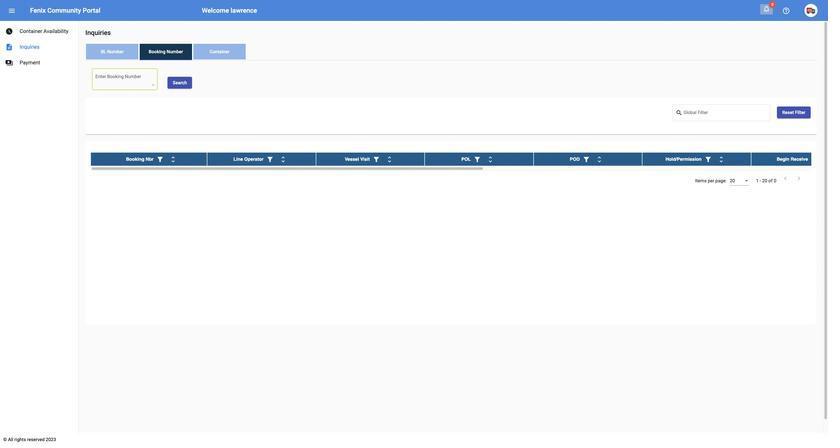 Task type: locate. For each thing, give the bounding box(es) containing it.
1 column header from the left
[[91, 153, 207, 166]]

page:
[[716, 178, 727, 184]]

container availability
[[20, 28, 68, 34]]

column header
[[91, 153, 207, 166], [207, 153, 316, 166], [316, 153, 425, 166], [425, 153, 534, 166], [534, 153, 643, 166], [643, 153, 751, 166]]

unfold_more right pod filter_alt
[[596, 156, 604, 164]]

unfold_more button right nbr
[[167, 153, 180, 166]]

filter_alt up 'items per page:'
[[705, 156, 712, 164]]

0 horizontal spatial container
[[20, 28, 42, 34]]

6 filter_alt button from the left
[[702, 153, 715, 166]]

help_outline
[[783, 7, 790, 15]]

unfold_more right nbr
[[169, 156, 177, 164]]

6 filter_alt from the left
[[705, 156, 712, 164]]

1
[[756, 178, 759, 184]]

unfold_more
[[169, 156, 177, 164], [279, 156, 287, 164], [386, 156, 394, 164], [487, 156, 495, 164], [596, 156, 604, 164], [718, 156, 726, 164]]

3 filter_alt button from the left
[[370, 153, 383, 166]]

fenix
[[30, 7, 46, 14]]

2 column header from the left
[[207, 153, 316, 166]]

1 unfold_more from the left
[[169, 156, 177, 164]]

©
[[3, 438, 7, 443]]

1 unfold_more button from the left
[[167, 153, 180, 166]]

no color image right navigate_before
[[795, 175, 803, 183]]

reserved
[[27, 438, 45, 443]]

no color image containing menu
[[8, 7, 16, 15]]

number up search
[[167, 49, 183, 54]]

unfold_more for hold/permission filter_alt
[[718, 156, 726, 164]]

1 vertical spatial booking
[[126, 157, 144, 162]]

notifications_none button
[[760, 4, 773, 15]]

1 - 20 of 0
[[756, 178, 777, 184]]

20
[[730, 178, 735, 184], [763, 178, 768, 184]]

row containing filter_alt
[[91, 153, 828, 166]]

no color image right pod
[[583, 156, 591, 164]]

4 unfold_more from the left
[[487, 156, 495, 164]]

number for bl number
[[107, 49, 124, 54]]

filter_alt right pod
[[583, 156, 591, 164]]

filter_alt right pol
[[474, 156, 481, 164]]

menu button
[[5, 4, 18, 17]]

1 20 from the left
[[730, 178, 735, 184]]

reset
[[783, 110, 794, 115]]

5 column header from the left
[[534, 153, 643, 166]]

unfold_more button up page:
[[715, 153, 728, 166]]

unfold_more button
[[167, 153, 180, 166], [277, 153, 290, 166], [383, 153, 396, 166], [484, 153, 497, 166], [593, 153, 606, 166], [715, 153, 728, 166]]

lawrence
[[231, 7, 257, 14]]

1 horizontal spatial 20
[[763, 178, 768, 184]]

navigation
[[0, 21, 79, 71]]

unfold_more up page:
[[718, 156, 726, 164]]

container for container
[[210, 49, 230, 54]]

2 number from the left
[[167, 49, 183, 54]]

unfold_more for booking nbr filter_alt
[[169, 156, 177, 164]]

0 horizontal spatial number
[[107, 49, 124, 54]]

filter_alt button
[[154, 153, 167, 166], [264, 153, 277, 166], [370, 153, 383, 166], [471, 153, 484, 166], [580, 153, 593, 166], [702, 153, 715, 166], [808, 153, 821, 166]]

unfold_more right the pol filter_alt
[[487, 156, 495, 164]]

inquiries up bl
[[85, 29, 111, 37]]

number right bl
[[107, 49, 124, 54]]

filter_alt
[[156, 156, 164, 164], [266, 156, 274, 164], [373, 156, 381, 164], [474, 156, 481, 164], [583, 156, 591, 164], [705, 156, 712, 164], [811, 156, 819, 164]]

0 vertical spatial booking
[[149, 49, 166, 54]]

4 unfold_more button from the left
[[484, 153, 497, 166]]

no color image containing payments
[[5, 59, 13, 67]]

filter_alt right operator
[[266, 156, 274, 164]]

1 horizontal spatial booking
[[149, 49, 166, 54]]

2 unfold_more from the left
[[279, 156, 287, 164]]

7 filter_alt from the left
[[811, 156, 819, 164]]

unfold_more right operator
[[279, 156, 287, 164]]

booking for booking nbr filter_alt
[[126, 157, 144, 162]]

unfold_more button right operator
[[277, 153, 290, 166]]

6 unfold_more from the left
[[718, 156, 726, 164]]

welcome
[[202, 7, 229, 14]]

2023
[[46, 438, 56, 443]]

unfold_more right visit
[[386, 156, 394, 164]]

operator
[[244, 157, 264, 162]]

no color image right nbr
[[156, 156, 164, 164]]

container for container availability
[[20, 28, 42, 34]]

reset filter
[[783, 110, 806, 115]]

line
[[234, 157, 243, 162]]

0 vertical spatial container
[[20, 28, 42, 34]]

filter_alt right the receive
[[811, 156, 819, 164]]

None text field
[[95, 75, 154, 86]]

fenix community portal
[[30, 7, 100, 14]]

1 horizontal spatial container
[[210, 49, 230, 54]]

unfold_more button right pod filter_alt
[[593, 153, 606, 166]]

no color image containing help_outline
[[783, 7, 790, 15]]

container
[[20, 28, 42, 34], [210, 49, 230, 54]]

inquiries
[[85, 29, 111, 37], [20, 44, 40, 50]]

items
[[695, 178, 707, 184]]

6 unfold_more button from the left
[[715, 153, 728, 166]]

booking
[[149, 49, 166, 54], [126, 157, 144, 162]]

no color image down watch_later
[[5, 43, 13, 51]]

© all rights reserved 2023
[[3, 438, 56, 443]]

unfold_more for vessel visit filter_alt
[[386, 156, 394, 164]]

0
[[774, 178, 777, 184]]

booking inside booking nbr filter_alt
[[126, 157, 144, 162]]

pod
[[570, 157, 580, 162]]

2 filter_alt from the left
[[266, 156, 274, 164]]

unfold_more button right visit
[[383, 153, 396, 166]]

filter_alt right visit
[[373, 156, 381, 164]]

notifications_none
[[763, 5, 771, 13]]

navigation containing watch_later
[[0, 21, 79, 71]]

visit
[[360, 157, 370, 162]]

number
[[107, 49, 124, 54], [167, 49, 183, 54]]

5 filter_alt button from the left
[[580, 153, 593, 166]]

no color image containing navigate_next
[[795, 175, 803, 183]]

1 horizontal spatial number
[[167, 49, 183, 54]]

3 unfold_more from the left
[[386, 156, 394, 164]]

unfold_more button right the pol filter_alt
[[484, 153, 497, 166]]

1 number from the left
[[107, 49, 124, 54]]

begin
[[777, 157, 790, 162]]

navigate_before
[[782, 175, 790, 183]]

0 horizontal spatial 20
[[730, 178, 735, 184]]

filter_alt right nbr
[[156, 156, 164, 164]]

unfold_more button for hold/permission filter_alt
[[715, 153, 728, 166]]

4 filter_alt from the left
[[474, 156, 481, 164]]

no color image containing notifications_none
[[763, 5, 771, 13]]

-
[[760, 178, 761, 184]]

navigate_before button
[[780, 174, 792, 184]]

2 filter_alt button from the left
[[264, 153, 277, 166]]

of
[[769, 178, 773, 184]]

no color image containing watch_later
[[5, 27, 13, 35]]

inquiries up payment
[[20, 44, 40, 50]]

container inside navigation
[[20, 28, 42, 34]]

0 horizontal spatial booking
[[126, 157, 144, 162]]

1 vertical spatial inquiries
[[20, 44, 40, 50]]

vessel visit filter_alt
[[345, 156, 381, 164]]

no color image up description at top
[[5, 27, 13, 35]]

2 unfold_more button from the left
[[277, 153, 290, 166]]

unfold_more for pod filter_alt
[[596, 156, 604, 164]]

row
[[91, 153, 828, 166]]

1 filter_alt button from the left
[[154, 153, 167, 166]]

no color image containing navigate_before
[[782, 175, 790, 183]]

no color image
[[5, 27, 13, 35], [5, 43, 13, 51], [156, 156, 164, 164], [583, 156, 591, 164], [705, 156, 712, 164], [795, 175, 803, 183]]

4 filter_alt button from the left
[[471, 153, 484, 166]]

filter_alt inside column header
[[811, 156, 819, 164]]

1 filter_alt from the left
[[156, 156, 164, 164]]

description
[[5, 43, 13, 51]]

20 right the -
[[763, 178, 768, 184]]

5 filter_alt from the left
[[583, 156, 591, 164]]

booking number
[[149, 49, 183, 54]]

5 unfold_more button from the left
[[593, 153, 606, 166]]

no color image inside help_outline popup button
[[783, 7, 790, 15]]

3 unfold_more button from the left
[[383, 153, 396, 166]]

1 vertical spatial container
[[210, 49, 230, 54]]

no color image inside 'notifications_none' popup button
[[763, 5, 771, 13]]

navigate_next button
[[793, 174, 805, 184]]

pol filter_alt
[[462, 156, 481, 164]]

number for booking number
[[167, 49, 183, 54]]

hold/permission
[[666, 157, 702, 162]]

welcome lawrence
[[202, 7, 257, 14]]

20 right page:
[[730, 178, 735, 184]]

no color image
[[763, 5, 771, 13], [8, 7, 16, 15], [783, 7, 790, 15], [5, 59, 13, 67], [676, 109, 684, 117], [169, 156, 177, 164], [266, 156, 274, 164], [279, 156, 287, 164], [373, 156, 381, 164], [386, 156, 394, 164], [474, 156, 481, 164], [487, 156, 495, 164], [596, 156, 604, 164], [718, 156, 726, 164], [811, 156, 819, 164], [782, 175, 790, 183]]

1 horizontal spatial inquiries
[[85, 29, 111, 37]]

help_outline button
[[780, 4, 793, 17]]

5 unfold_more from the left
[[596, 156, 604, 164]]



Task type: vqa. For each thing, say whether or not it's contained in the screenshot.
no color icon containing payments
yes



Task type: describe. For each thing, give the bounding box(es) containing it.
search button
[[168, 77, 192, 89]]

unfold_more button for pol filter_alt
[[484, 153, 497, 166]]

line operator filter_alt
[[234, 156, 274, 164]]

community
[[47, 7, 81, 14]]

filter_alt button for pod filter_alt
[[580, 153, 593, 166]]

all
[[8, 438, 13, 443]]

vessel
[[345, 157, 359, 162]]

nbr
[[146, 157, 154, 162]]

pod filter_alt
[[570, 156, 591, 164]]

Global Filter field
[[684, 112, 767, 117]]

items per page:
[[695, 178, 727, 184]]

no color image containing description
[[5, 43, 13, 51]]

filter_alt button for line operator filter_alt
[[264, 153, 277, 166]]

no color image inside navigation
[[5, 59, 13, 67]]

rights
[[14, 438, 26, 443]]

unfold_more button for line operator filter_alt
[[277, 153, 290, 166]]

availability
[[43, 28, 68, 34]]

search
[[173, 80, 187, 85]]

payments
[[5, 59, 13, 67]]

no color image inside filter_alt column header
[[811, 156, 819, 164]]

0 horizontal spatial inquiries
[[20, 44, 40, 50]]

navigate_next
[[795, 175, 803, 183]]

filter_alt button for vessel visit filter_alt
[[370, 153, 383, 166]]

4 column header from the left
[[425, 153, 534, 166]]

unfold_more button for pod filter_alt
[[593, 153, 606, 166]]

unfold_more button for vessel visit filter_alt
[[383, 153, 396, 166]]

filter
[[795, 110, 806, 115]]

search
[[676, 110, 683, 117]]

filter_alt button for pol filter_alt
[[471, 153, 484, 166]]

watch_later
[[5, 27, 13, 35]]

3 filter_alt from the left
[[373, 156, 381, 164]]

unfold_more for line operator filter_alt
[[279, 156, 287, 164]]

per
[[708, 178, 715, 184]]

no color image inside navigate_next button
[[795, 175, 803, 183]]

hold/permission filter_alt
[[666, 156, 712, 164]]

booking for booking number
[[149, 49, 166, 54]]

no color image inside navigate_before button
[[782, 175, 790, 183]]

7 filter_alt button from the left
[[808, 153, 821, 166]]

payment
[[20, 60, 40, 66]]

2 20 from the left
[[763, 178, 768, 184]]

reset filter button
[[777, 107, 811, 118]]

no color image inside "menu" button
[[8, 7, 16, 15]]

container tab panel
[[85, 61, 817, 325]]

unfold_more button for booking nbr filter_alt
[[167, 153, 180, 166]]

unfold_more for pol filter_alt
[[487, 156, 495, 164]]

no color image containing search
[[676, 109, 684, 117]]

filter_alt column header
[[751, 153, 828, 166]]

portal
[[83, 7, 100, 14]]

receive
[[791, 157, 808, 162]]

menu
[[8, 7, 16, 15]]

0 vertical spatial inquiries
[[85, 29, 111, 37]]

filter_alt button for booking nbr filter_alt
[[154, 153, 167, 166]]

booking nbr filter_alt
[[126, 156, 164, 164]]

bl number tab panel
[[85, 61, 817, 325]]

filter_alt button for hold/permission filter_alt
[[702, 153, 715, 166]]

pol
[[462, 157, 471, 162]]

bl
[[101, 49, 106, 54]]

3 column header from the left
[[316, 153, 425, 166]]

6 column header from the left
[[643, 153, 751, 166]]

bl number
[[101, 49, 124, 54]]

begin receive filter_alt
[[777, 156, 819, 164]]

no color image up 'items per page:'
[[705, 156, 712, 164]]



